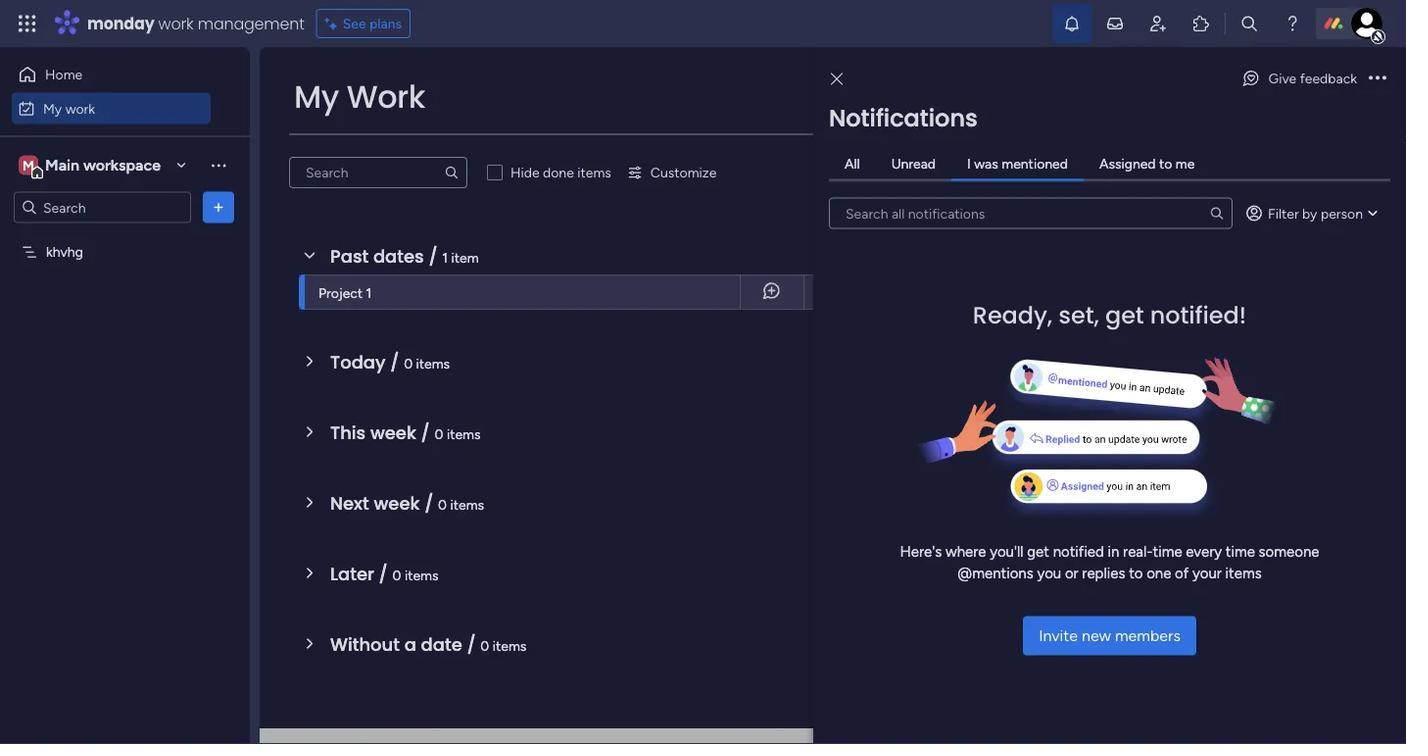 Task type: describe. For each thing, give the bounding box(es) containing it.
next week / 0 items
[[330, 491, 484, 516]]

my work button
[[12, 93, 211, 124]]

past dates / 1 item
[[330, 244, 479, 269]]

priority column
[[1047, 377, 1142, 394]]

like
[[1322, 141, 1342, 157]]

items inside later / 0 items
[[405, 567, 439, 583]]

all
[[845, 155, 860, 172]]

a
[[405, 632, 417, 657]]

work
[[347, 75, 426, 119]]

new
[[1082, 626, 1112, 645]]

later
[[330, 561, 374, 586]]

items inside here's where you'll get notified in real-time every time someone @mentions you or replies to one of your items
[[1226, 565, 1262, 582]]

give feedback
[[1269, 70, 1358, 87]]

this for month
[[1049, 286, 1072, 302]]

notified
[[1054, 543, 1105, 560]]

month
[[1075, 286, 1112, 302]]

Filter dashboard by text search field
[[289, 157, 468, 188]]

gary orlando image
[[1352, 8, 1383, 39]]

you'll
[[990, 543, 1024, 560]]

hide
[[511, 164, 540, 181]]

and
[[1213, 141, 1236, 157]]

monday work management
[[87, 12, 305, 34]]

people
[[1240, 141, 1282, 157]]

week for next
[[374, 491, 420, 516]]

project
[[319, 284, 363, 301]]

work for my
[[65, 100, 95, 117]]

khvhg list box
[[0, 231, 250, 533]]

past
[[330, 244, 369, 269]]

dates
[[373, 244, 424, 269]]

this week / 0 items
[[330, 420, 481, 445]]

here's
[[900, 543, 942, 560]]

item
[[452, 249, 479, 266]]

was
[[975, 155, 999, 172]]

invite
[[1039, 626, 1078, 645]]

main workspace
[[45, 156, 161, 175]]

monday
[[87, 12, 154, 34]]

of
[[1176, 565, 1189, 582]]

this for week
[[330, 420, 366, 445]]

dialog containing notifications
[[814, 47, 1407, 744]]

filter by person button
[[1237, 198, 1391, 229]]

ready,
[[973, 299, 1053, 331]]

me
[[1176, 155, 1195, 172]]

assigned to me
[[1100, 155, 1195, 172]]

invite new members
[[1039, 626, 1181, 645]]

workspace image
[[19, 154, 38, 176]]

workspace options image
[[209, 155, 228, 175]]

/ up next week / 0 items
[[421, 420, 430, 445]]

2 horizontal spatial to
[[1345, 141, 1358, 157]]

1 time from the left
[[1153, 543, 1183, 560]]

unread
[[892, 155, 936, 172]]

apps image
[[1192, 14, 1212, 33]]

in
[[1108, 543, 1120, 560]]

see
[[1362, 141, 1383, 157]]

week for this
[[370, 420, 417, 445]]

or
[[1066, 565, 1079, 582]]

notified!
[[1151, 299, 1247, 331]]

give
[[1269, 70, 1297, 87]]

one
[[1147, 565, 1172, 582]]

filter by person
[[1269, 205, 1364, 222]]

without a date / 0 items
[[330, 632, 527, 657]]

help image
[[1283, 14, 1303, 33]]

management
[[198, 12, 305, 34]]

my for my work
[[43, 100, 62, 117]]

date column
[[1047, 328, 1127, 345]]

see
[[343, 15, 366, 32]]

priority
[[1047, 377, 1091, 394]]

every
[[1187, 543, 1223, 560]]

0 horizontal spatial options image
[[209, 198, 228, 217]]

today
[[330, 349, 386, 374]]

items inside without a date / 0 items
[[493, 637, 527, 654]]

none search field search all notifications
[[829, 198, 1233, 229]]

/ right later
[[379, 561, 388, 586]]

without
[[330, 632, 400, 657]]

i
[[968, 155, 971, 172]]

1 inside past dates / 1 item
[[442, 249, 448, 266]]

column for priority column
[[1094, 377, 1142, 394]]

items inside today / 0 items
[[416, 355, 450, 372]]

none search field the filter dashboard by text
[[289, 157, 468, 188]]

boards,
[[1110, 141, 1155, 157]]

search image for search all notifications search box
[[1210, 205, 1225, 221]]

someone
[[1259, 543, 1320, 560]]

@mentions
[[958, 565, 1034, 582]]

boards
[[1047, 230, 1089, 247]]

i was mentioned
[[968, 155, 1068, 172]]

here's where you'll get notified in real-time every time someone @mentions you or replies to one of your items
[[900, 543, 1320, 582]]

customize button
[[619, 157, 725, 188]]



Task type: vqa. For each thing, say whether or not it's contained in the screenshot.
won't
no



Task type: locate. For each thing, give the bounding box(es) containing it.
items right done
[[578, 164, 612, 181]]

options image down workspace options image
[[209, 198, 228, 217]]

0 vertical spatial column
[[1079, 328, 1127, 345]]

column
[[1079, 328, 1127, 345], [1094, 377, 1142, 394]]

None search field
[[289, 157, 468, 188], [829, 198, 1233, 229]]

1 left item
[[442, 249, 448, 266]]

main content containing past dates /
[[260, 47, 1407, 744]]

date
[[421, 632, 462, 657]]

work
[[158, 12, 194, 34], [65, 100, 95, 117]]

this left month
[[1049, 286, 1072, 302]]

1 horizontal spatial 1
[[442, 249, 448, 266]]

work inside 'my work' button
[[65, 100, 95, 117]]

m
[[23, 157, 34, 174]]

0 right later
[[393, 567, 401, 583]]

Search all notifications search field
[[829, 198, 1233, 229]]

your
[[1193, 565, 1222, 582]]

where
[[946, 543, 987, 560]]

0 right date
[[481, 637, 490, 654]]

1 horizontal spatial this
[[1049, 286, 1072, 302]]

1 horizontal spatial my
[[294, 75, 339, 119]]

0 inside this week / 0 items
[[435, 425, 444, 442]]

0 horizontal spatial time
[[1153, 543, 1183, 560]]

choose
[[1035, 141, 1083, 157]]

next
[[330, 491, 369, 516]]

1 vertical spatial column
[[1094, 377, 1142, 394]]

column right the priority
[[1094, 377, 1142, 394]]

items up this week / 0 items
[[416, 355, 450, 372]]

see plans
[[343, 15, 402, 32]]

0 horizontal spatial search image
[[444, 165, 460, 180]]

you
[[1038, 565, 1062, 582]]

0 horizontal spatial to
[[1129, 565, 1144, 582]]

time up one
[[1153, 543, 1183, 560]]

1 vertical spatial this
[[330, 420, 366, 445]]

items right your
[[1226, 565, 1262, 582]]

1 vertical spatial 1
[[366, 284, 372, 301]]

0 horizontal spatial my
[[43, 100, 62, 117]]

none search field up boards
[[829, 198, 1233, 229]]

home
[[45, 66, 83, 83]]

my work
[[43, 100, 95, 117]]

work right monday on the top left
[[158, 12, 194, 34]]

week down today / 0 items
[[370, 420, 417, 445]]

mentioned
[[1002, 155, 1068, 172]]

notifications
[[829, 101, 978, 134]]

items up next week / 0 items
[[447, 425, 481, 442]]

items right date
[[493, 637, 527, 654]]

1 horizontal spatial time
[[1226, 543, 1256, 560]]

feedback
[[1301, 70, 1358, 87]]

people
[[1047, 181, 1089, 198]]

invite members image
[[1149, 14, 1169, 33]]

work for monday
[[158, 12, 194, 34]]

0 horizontal spatial get
[[1028, 543, 1050, 560]]

work down home
[[65, 100, 95, 117]]

replies
[[1083, 565, 1126, 582]]

invite new members button
[[1024, 616, 1197, 655]]

search image for the filter dashboard by text search box
[[444, 165, 460, 180]]

main content
[[260, 47, 1407, 744]]

1 right "project" on the left top of the page
[[366, 284, 372, 301]]

0 horizontal spatial 1
[[366, 284, 372, 301]]

column for date column
[[1079, 328, 1127, 345]]

1 horizontal spatial search image
[[1210, 205, 1225, 221]]

/ right today
[[390, 349, 399, 374]]

get inside here's where you'll get notified in real-time every time someone @mentions you or replies to one of your items
[[1028, 543, 1050, 560]]

select product image
[[18, 14, 37, 33]]

/ down this week / 0 items
[[425, 491, 434, 516]]

this month
[[1049, 286, 1112, 302]]

this
[[1049, 286, 1072, 302], [330, 420, 366, 445]]

home button
[[12, 59, 211, 90]]

my for my work
[[294, 75, 339, 119]]

members
[[1116, 626, 1181, 645]]

give feedback button
[[1234, 63, 1366, 94]]

1 horizontal spatial none search field
[[829, 198, 1233, 229]]

week right next
[[374, 491, 420, 516]]

search image down and
[[1210, 205, 1225, 221]]

search image left hide
[[444, 165, 460, 180]]

0 horizontal spatial none search field
[[289, 157, 468, 188]]

options image
[[1370, 72, 1387, 86], [209, 198, 228, 217]]

0 vertical spatial search image
[[444, 165, 460, 180]]

workspace
[[83, 156, 161, 175]]

inbox image
[[1106, 14, 1125, 33]]

/ left item
[[429, 244, 438, 269]]

get
[[1106, 299, 1145, 331], [1028, 543, 1050, 560]]

0 inside today / 0 items
[[404, 355, 413, 372]]

0 vertical spatial 1
[[442, 249, 448, 266]]

0 inside without a date / 0 items
[[481, 637, 490, 654]]

to left me
[[1160, 155, 1173, 172]]

0 down this week / 0 items
[[438, 496, 447, 513]]

you'd
[[1285, 141, 1318, 157]]

plans
[[370, 15, 402, 32]]

0 right today
[[404, 355, 413, 372]]

0 vertical spatial this
[[1049, 286, 1072, 302]]

date
[[1047, 328, 1076, 345]]

1
[[442, 249, 448, 266], [366, 284, 372, 301]]

1 horizontal spatial options image
[[1370, 72, 1387, 86]]

0 horizontal spatial this
[[330, 420, 366, 445]]

choose the boards, columns and people you'd like to see
[[1035, 141, 1383, 157]]

done
[[543, 164, 574, 181]]

/
[[429, 244, 438, 269], [390, 349, 399, 374], [421, 420, 430, 445], [425, 491, 434, 516], [379, 561, 388, 586], [467, 632, 476, 657]]

1 vertical spatial get
[[1028, 543, 1050, 560]]

filter
[[1269, 205, 1300, 222]]

option
[[0, 234, 250, 238]]

assigned
[[1100, 155, 1156, 172]]

1 vertical spatial options image
[[209, 198, 228, 217]]

this up next
[[330, 420, 366, 445]]

set,
[[1059, 299, 1100, 331]]

my work
[[294, 75, 426, 119]]

the
[[1086, 141, 1106, 157]]

khvhg
[[46, 244, 83, 260]]

0 vertical spatial get
[[1106, 299, 1145, 331]]

search image inside the filter dashboard by text search box
[[444, 165, 460, 180]]

1 horizontal spatial get
[[1106, 299, 1145, 331]]

0 inside later / 0 items
[[393, 567, 401, 583]]

later / 0 items
[[330, 561, 439, 586]]

0 vertical spatial work
[[158, 12, 194, 34]]

0 horizontal spatial work
[[65, 100, 95, 117]]

items
[[578, 164, 612, 181], [416, 355, 450, 372], [447, 425, 481, 442], [450, 496, 484, 513], [1226, 565, 1262, 582], [405, 567, 439, 583], [493, 637, 527, 654]]

0 inside next week / 0 items
[[438, 496, 447, 513]]

0 vertical spatial none search field
[[289, 157, 468, 188]]

1 vertical spatial work
[[65, 100, 95, 117]]

real-
[[1124, 543, 1153, 560]]

1 vertical spatial search image
[[1210, 205, 1225, 221]]

0 vertical spatial options image
[[1370, 72, 1387, 86]]

ready, set, get notified!
[[973, 299, 1247, 331]]

main
[[45, 156, 79, 175]]

1 horizontal spatial to
[[1160, 155, 1173, 172]]

hide done items
[[511, 164, 612, 181]]

by
[[1303, 205, 1318, 222]]

1 horizontal spatial work
[[158, 12, 194, 34]]

to right like
[[1345, 141, 1358, 157]]

search image inside search all notifications search box
[[1210, 205, 1225, 221]]

search everything image
[[1240, 14, 1260, 33]]

column right date
[[1079, 328, 1127, 345]]

0
[[404, 355, 413, 372], [435, 425, 444, 442], [438, 496, 447, 513], [393, 567, 401, 583], [481, 637, 490, 654]]

0 up next week / 0 items
[[435, 425, 444, 442]]

1 vertical spatial none search field
[[829, 198, 1233, 229]]

my inside button
[[43, 100, 62, 117]]

options image right feedback
[[1370, 72, 1387, 86]]

week
[[370, 420, 417, 445], [374, 491, 420, 516]]

time
[[1153, 543, 1183, 560], [1226, 543, 1256, 560]]

/ right date
[[467, 632, 476, 657]]

0 vertical spatial week
[[370, 420, 417, 445]]

my
[[294, 75, 339, 119], [43, 100, 62, 117]]

items down this week / 0 items
[[450, 496, 484, 513]]

Search in workspace field
[[41, 196, 164, 219]]

get up you
[[1028, 543, 1050, 560]]

person
[[1321, 205, 1364, 222]]

notifications image
[[1063, 14, 1082, 33]]

search image
[[444, 165, 460, 180], [1210, 205, 1225, 221]]

time right every
[[1226, 543, 1256, 560]]

none search field inside dialog
[[829, 198, 1233, 229]]

see plans button
[[316, 9, 411, 38]]

dialog
[[814, 47, 1407, 744]]

customize
[[651, 164, 717, 181]]

none search field down work
[[289, 157, 468, 188]]

my down home
[[43, 100, 62, 117]]

workspace selection element
[[19, 153, 164, 179]]

items inside next week / 0 items
[[450, 496, 484, 513]]

columns
[[1158, 141, 1210, 157]]

project 1
[[319, 284, 372, 301]]

2 time from the left
[[1226, 543, 1256, 560]]

items inside this week / 0 items
[[447, 425, 481, 442]]

items right later
[[405, 567, 439, 583]]

to down real-
[[1129, 565, 1144, 582]]

1 vertical spatial week
[[374, 491, 420, 516]]

today / 0 items
[[330, 349, 450, 374]]

to inside here's where you'll get notified in real-time every time someone @mentions you or replies to one of your items
[[1129, 565, 1144, 582]]

my left work
[[294, 75, 339, 119]]

get right set,
[[1106, 299, 1145, 331]]



